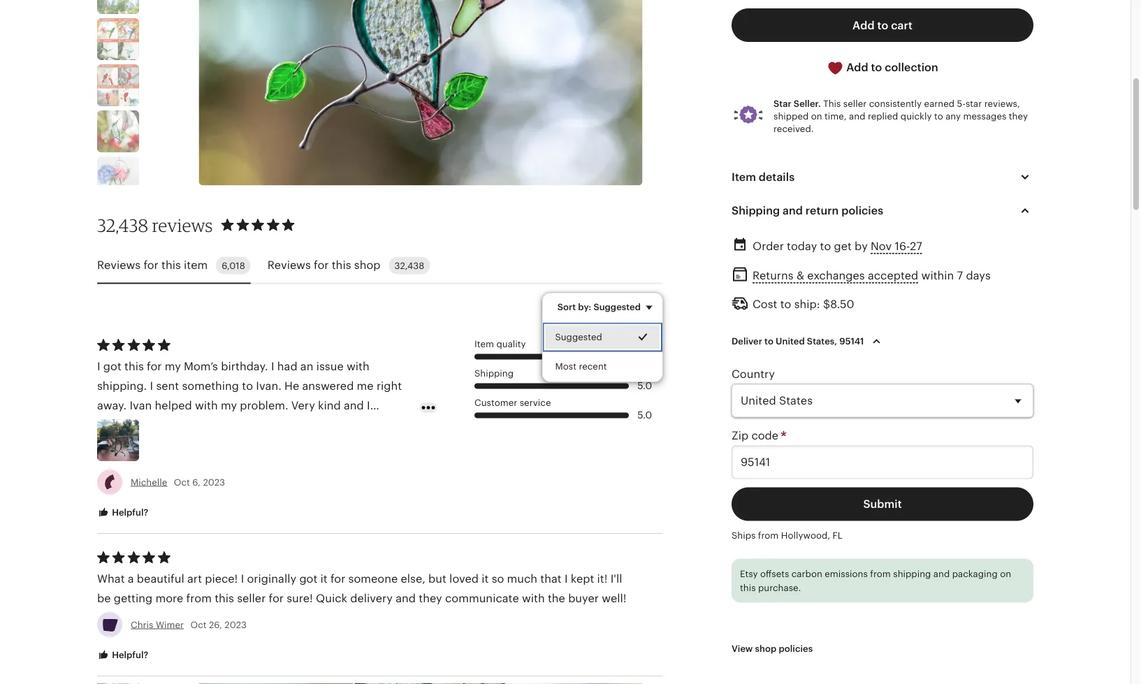 Task type: describe. For each thing, give the bounding box(es) containing it.
myself!
[[322, 439, 360, 451]]

32,438 for 32,438
[[395, 261, 425, 271]]

a
[[128, 573, 134, 586]]

on for packaging
[[1001, 569, 1012, 580]]

etsy
[[740, 569, 758, 580]]

ships from hollywood, fl
[[732, 531, 843, 541]]

getting
[[114, 593, 153, 605]]

hollywood,
[[781, 531, 831, 541]]

this for shop
[[332, 259, 351, 272]]

ship:
[[795, 298, 821, 311]]

add to cart button
[[732, 9, 1034, 42]]

this for item
[[162, 259, 181, 272]]

2 helpful? button from the top
[[87, 643, 159, 669]]

submit
[[864, 498, 902, 511]]

and inside 'this seller consistently earned 5-star reviews, shipped on time, and replied quickly to any messages they received.'
[[849, 111, 866, 122]]

star seller.
[[774, 99, 821, 109]]

item for item quality
[[475, 339, 494, 350]]

piece!
[[205, 573, 238, 586]]

add for add to collection
[[847, 61, 869, 74]]

much
[[507, 573, 538, 586]]

any
[[946, 111, 961, 122]]

originally
[[247, 573, 297, 586]]

be inside 'i got this for my mom's birthday. i had an issue with shipping. i sent something to ivan. he answered me right away. ivan helped with my problem. very kind and i appreciate that. mom loves her new hummingbird. it's beautiful. i will be ordering something for myself!'
[[178, 439, 192, 451]]

add to cart
[[853, 19, 913, 32]]

to inside 'this seller consistently earned 5-star reviews, shipped on time, and replied quickly to any messages they received.'
[[935, 111, 944, 122]]

within
[[922, 270, 955, 282]]

new
[[266, 419, 288, 432]]

buyer
[[568, 593, 599, 605]]

most recent
[[556, 362, 607, 372]]

more
[[156, 593, 183, 605]]

27
[[911, 240, 923, 253]]

order
[[753, 240, 784, 253]]

it's
[[370, 419, 385, 432]]

shop inside tab list
[[354, 259, 381, 272]]

customer service
[[475, 398, 551, 408]]

else,
[[401, 573, 426, 586]]

this
[[824, 99, 841, 109]]

the green hummingbird with the pink flower made of modern stained glass image
[[97, 157, 139, 199]]

suggested inside button
[[556, 332, 603, 343]]

zip
[[732, 430, 749, 442]]

it!
[[597, 573, 608, 586]]

view shop policies button
[[722, 637, 824, 662]]

got inside 'i got this for my mom's birthday. i had an issue with shipping. i sent something to ivan. he answered me right away. ivan helped with my problem. very kind and i appreciate that. mom loves her new hummingbird. it's beautiful. i will be ordering something for myself!'
[[103, 360, 122, 373]]

on for shipped
[[811, 111, 823, 122]]

shipped
[[774, 111, 809, 122]]

loves
[[215, 419, 243, 432]]

issue
[[316, 360, 344, 373]]

shipping.
[[97, 380, 147, 393]]

submit button
[[732, 488, 1034, 521]]

&
[[797, 270, 805, 282]]

suggested inside dropdown button
[[594, 302, 641, 313]]

delivery
[[350, 593, 393, 605]]

shipping and return policies
[[732, 205, 884, 217]]

be inside what a beautiful art piece! i originally got it for someone else, but loved it so much that i kept it! i'll be getting more from this seller for sure! quick delivery and they communicate with the buyer well!
[[97, 593, 111, 605]]

this for for
[[124, 360, 144, 373]]

5.0 for quality
[[638, 351, 652, 362]]

replied
[[868, 111, 899, 122]]

helped
[[155, 400, 192, 412]]

sent
[[156, 380, 179, 393]]

code
[[752, 430, 779, 442]]

ivan.
[[256, 380, 282, 393]]

reviews for reviews for this shop
[[268, 259, 311, 272]]

0 vertical spatial my
[[165, 360, 181, 373]]

chris wimer link
[[131, 620, 184, 631]]

got inside what a beautiful art piece! i originally got it for someone else, but loved it so much that i kept it! i'll be getting more from this seller for sure! quick delivery and they communicate with the buyer well!
[[300, 573, 318, 586]]

6,018
[[222, 261, 245, 271]]

reviews for this shop
[[268, 259, 381, 272]]

emissions
[[825, 569, 868, 580]]

nov
[[871, 240, 892, 253]]

i left had
[[271, 360, 274, 373]]

2 helpful? from the top
[[110, 650, 148, 661]]

95141
[[840, 336, 865, 347]]

the collage of hummingbirds made of stained glass image
[[97, 0, 139, 14]]

seller inside 'this seller consistently earned 5-star reviews, shipped on time, and replied quickly to any messages they received.'
[[844, 99, 867, 109]]

return
[[806, 205, 839, 217]]

mom's
[[184, 360, 218, 373]]

reviews for this item
[[97, 259, 208, 272]]

very
[[291, 400, 315, 412]]

1 vertical spatial my
[[221, 400, 237, 412]]

from inside what a beautiful art piece! i originally got it for someone else, but loved it so much that i kept it! i'll be getting more from this seller for sure! quick delivery and they communicate with the buyer well!
[[186, 593, 212, 605]]

2 it from the left
[[482, 573, 489, 586]]

suggested button
[[543, 323, 663, 352]]

quickly
[[901, 111, 932, 122]]

united
[[776, 336, 805, 347]]

from inside etsy offsets carbon emissions from shipping and packaging on this purchase.
[[871, 569, 891, 580]]

i right that
[[565, 573, 568, 586]]

kind
[[318, 400, 341, 412]]

i left sent
[[150, 380, 153, 393]]

loved
[[450, 573, 479, 586]]

they inside 'this seller consistently earned 5-star reviews, shipped on time, and replied quickly to any messages they received.'
[[1009, 111, 1028, 122]]

what a beautiful art piece! i originally got it for someone else, but loved it so much that i kept it! i'll be getting more from this seller for sure! quick delivery and they communicate with the buyer well!
[[97, 573, 627, 605]]

michelle
[[131, 478, 167, 488]]

nov 16-27 button
[[871, 236, 923, 257]]

communicate
[[445, 593, 519, 605]]

sort by: suggested button
[[547, 293, 668, 322]]

view shop policies
[[732, 644, 813, 655]]

the collage of cardinals birds made of stained glass image
[[97, 65, 139, 107]]

policies inside button
[[779, 644, 813, 655]]

0 horizontal spatial oct
[[174, 478, 190, 488]]

had
[[277, 360, 298, 373]]

earned
[[925, 99, 955, 109]]

returns & exchanges accepted button
[[753, 266, 919, 287]]

add for add to cart
[[853, 19, 875, 32]]

1 helpful? button from the top
[[87, 500, 159, 526]]

reviews for reviews for this item
[[97, 259, 141, 272]]

shop inside button
[[755, 644, 777, 655]]

seller inside what a beautiful art piece! i originally got it for someone else, but loved it so much that i kept it! i'll be getting more from this seller for sure! quick delivery and they communicate with the buyer well!
[[237, 593, 266, 605]]

menu containing suggested
[[542, 293, 663, 383]]

accepted
[[868, 270, 919, 282]]

1 horizontal spatial something
[[244, 439, 301, 451]]

cost to ship: $ 8.50
[[753, 298, 855, 311]]

0 vertical spatial 2023
[[203, 478, 225, 488]]



Task type: vqa. For each thing, say whether or not it's contained in the screenshot.
collections
no



Task type: locate. For each thing, give the bounding box(es) containing it.
that.
[[158, 419, 182, 432]]

1 vertical spatial shop
[[755, 644, 777, 655]]

32,438 reviews
[[97, 215, 213, 237]]

my
[[165, 360, 181, 373], [221, 400, 237, 412]]

wimer
[[156, 620, 184, 631]]

answered
[[302, 380, 354, 393]]

item inside dropdown button
[[732, 171, 756, 184]]

0 vertical spatial policies
[[842, 205, 884, 217]]

beautiful
[[137, 573, 184, 586]]

i down me
[[367, 400, 370, 412]]

be down what
[[97, 593, 111, 605]]

returns & exchanges accepted within 7 days
[[753, 270, 991, 282]]

0 horizontal spatial item
[[475, 339, 494, 350]]

i'll
[[611, 573, 623, 586]]

item for item details
[[732, 171, 756, 184]]

offsets
[[761, 569, 790, 580]]

and right time,
[[849, 111, 866, 122]]

0 horizontal spatial 32,438
[[97, 215, 148, 237]]

quick
[[316, 593, 347, 605]]

most recent button
[[543, 352, 663, 382]]

recent
[[579, 362, 607, 372]]

1 vertical spatial 32,438
[[395, 261, 425, 271]]

from
[[758, 531, 779, 541], [871, 569, 891, 580], [186, 593, 212, 605]]

5.0 down suggested button
[[638, 381, 652, 392]]

0 horizontal spatial they
[[419, 593, 442, 605]]

0 vertical spatial from
[[758, 531, 779, 541]]

helpful? button down michelle
[[87, 500, 159, 526]]

0 vertical spatial 5.0
[[638, 351, 652, 362]]

star
[[774, 99, 792, 109]]

country
[[732, 368, 775, 381]]

with up mom
[[195, 400, 218, 412]]

helpful? button down chris
[[87, 643, 159, 669]]

item
[[732, 171, 756, 184], [475, 339, 494, 350]]

and inside dropdown button
[[783, 205, 803, 217]]

consistently
[[870, 99, 922, 109]]

helpful? down chris
[[110, 650, 148, 661]]

view
[[732, 644, 753, 655]]

on right packaging
[[1001, 569, 1012, 580]]

details
[[759, 171, 795, 184]]

0 vertical spatial helpful?
[[110, 508, 148, 518]]

they down reviews, in the right of the page
[[1009, 111, 1028, 122]]

2 5.0 from the top
[[638, 381, 652, 392]]

got
[[103, 360, 122, 373], [300, 573, 318, 586]]

item details
[[732, 171, 795, 184]]

1 horizontal spatial shipping
[[732, 205, 780, 217]]

exchanges
[[808, 270, 865, 282]]

service
[[520, 398, 551, 408]]

26,
[[209, 620, 222, 631]]

0 vertical spatial they
[[1009, 111, 1028, 122]]

customer
[[475, 398, 518, 408]]

this inside 'i got this for my mom's birthday. i had an issue with shipping. i sent something to ivan. he answered me right away. ivan helped with my problem. very kind and i appreciate that. mom loves her new hummingbird. it's beautiful. i will be ordering something for myself!'
[[124, 360, 144, 373]]

1 vertical spatial policies
[[779, 644, 813, 655]]

i right piece!
[[241, 573, 244, 586]]

the collage of different hummingbirds image
[[97, 19, 139, 61]]

item left quality
[[475, 339, 494, 350]]

to
[[878, 19, 889, 32], [871, 61, 883, 74], [935, 111, 944, 122], [820, 240, 831, 253], [781, 298, 792, 311], [765, 336, 774, 347], [242, 380, 253, 393]]

cart
[[892, 19, 913, 32]]

1 horizontal spatial from
[[758, 531, 779, 541]]

add inside add to collection button
[[847, 61, 869, 74]]

etsy offsets carbon emissions from shipping and packaging on this purchase.
[[740, 569, 1012, 594]]

reviews right '6,018' in the top left of the page
[[268, 259, 311, 272]]

seller down originally
[[237, 593, 266, 605]]

they down but
[[419, 593, 442, 605]]

0 horizontal spatial reviews
[[97, 259, 141, 272]]

1 horizontal spatial reviews
[[268, 259, 311, 272]]

0 vertical spatial oct
[[174, 478, 190, 488]]

2 vertical spatial from
[[186, 593, 212, 605]]

1 vertical spatial suggested
[[556, 332, 603, 343]]

add left cart
[[853, 19, 875, 32]]

Zip code text field
[[732, 446, 1034, 480]]

2 reviews from the left
[[268, 259, 311, 272]]

be right will
[[178, 439, 192, 451]]

star
[[966, 99, 983, 109]]

on inside etsy offsets carbon emissions from shipping and packaging on this purchase.
[[1001, 569, 1012, 580]]

add down add to cart
[[847, 61, 869, 74]]

with up me
[[347, 360, 370, 373]]

shipping down item details
[[732, 205, 780, 217]]

0 horizontal spatial on
[[811, 111, 823, 122]]

away.
[[97, 400, 127, 412]]

5.0 for service
[[638, 410, 652, 421]]

collection
[[885, 61, 939, 74]]

this inside etsy offsets carbon emissions from shipping and packaging on this purchase.
[[740, 583, 756, 594]]

this
[[162, 259, 181, 272], [332, 259, 351, 272], [124, 360, 144, 373], [740, 583, 756, 594], [215, 593, 234, 605]]

cost
[[753, 298, 778, 311]]

1 horizontal spatial oct
[[191, 620, 207, 631]]

ordering
[[195, 439, 241, 451]]

1 horizontal spatial 32,438
[[395, 261, 425, 271]]

1 horizontal spatial on
[[1001, 569, 1012, 580]]

shipping inside dropdown button
[[732, 205, 780, 217]]

will
[[157, 439, 175, 451]]

1 vertical spatial add
[[847, 61, 869, 74]]

1 vertical spatial seller
[[237, 593, 266, 605]]

but
[[429, 573, 447, 586]]

0 vertical spatial on
[[811, 111, 823, 122]]

i left will
[[151, 439, 154, 451]]

handmade glass window hanging of hummingbird image
[[97, 111, 139, 153]]

1 vertical spatial 2023
[[225, 620, 247, 631]]

by
[[855, 240, 868, 253]]

1 horizontal spatial my
[[221, 400, 237, 412]]

1 horizontal spatial policies
[[842, 205, 884, 217]]

0 horizontal spatial it
[[321, 573, 328, 586]]

and inside 'i got this for my mom's birthday. i had an issue with shipping. i sent something to ivan. he answered me right away. ivan helped with my problem. very kind and i appreciate that. mom loves her new hummingbird. it's beautiful. i will be ordering something for myself!'
[[344, 400, 364, 412]]

someone
[[349, 573, 398, 586]]

shipping and return policies button
[[719, 194, 1047, 228]]

0 horizontal spatial something
[[182, 380, 239, 393]]

1 helpful? from the top
[[110, 508, 148, 518]]

0 horizontal spatial from
[[186, 593, 212, 605]]

suggested right by: in the top right of the page
[[594, 302, 641, 313]]

get
[[834, 240, 852, 253]]

problem.
[[240, 400, 288, 412]]

1 horizontal spatial item
[[732, 171, 756, 184]]

and left return
[[783, 205, 803, 217]]

ivan
[[130, 400, 152, 412]]

reviews down 32,438 reviews
[[97, 259, 141, 272]]

0 horizontal spatial seller
[[237, 593, 266, 605]]

they inside what a beautiful art piece! i originally got it for someone else, but loved it so much that i kept it! i'll be getting more from this seller for sure! quick delivery and they communicate with the buyer well!
[[419, 593, 442, 605]]

be
[[178, 439, 192, 451], [97, 593, 111, 605]]

messages
[[964, 111, 1007, 122]]

0 horizontal spatial policies
[[779, 644, 813, 655]]

1 vertical spatial helpful? button
[[87, 643, 159, 669]]

add inside add to cart button
[[853, 19, 875, 32]]

0 vertical spatial seller
[[844, 99, 867, 109]]

oct left '6,'
[[174, 478, 190, 488]]

something down new
[[244, 439, 301, 451]]

$
[[824, 298, 831, 311]]

0 vertical spatial suggested
[[594, 302, 641, 313]]

my up sent
[[165, 360, 181, 373]]

5.0
[[638, 351, 652, 362], [638, 381, 652, 392], [638, 410, 652, 421]]

1 vertical spatial helpful?
[[110, 650, 148, 661]]

right
[[377, 380, 402, 393]]

1 vertical spatial on
[[1001, 569, 1012, 580]]

it left so
[[482, 573, 489, 586]]

shipping
[[894, 569, 932, 580]]

0 horizontal spatial be
[[97, 593, 111, 605]]

got up sure!
[[300, 573, 318, 586]]

by:
[[578, 302, 592, 313]]

1 horizontal spatial seller
[[844, 99, 867, 109]]

2023
[[203, 478, 225, 488], [225, 620, 247, 631]]

0 horizontal spatial got
[[103, 360, 122, 373]]

time,
[[825, 111, 847, 122]]

fl
[[833, 531, 843, 541]]

with
[[347, 360, 370, 373], [195, 400, 218, 412], [522, 593, 545, 605]]

states,
[[807, 336, 838, 347]]

ships
[[732, 531, 756, 541]]

deliver to united states, 95141 button
[[722, 327, 896, 356]]

1 vertical spatial from
[[871, 569, 891, 580]]

this inside what a beautiful art piece! i originally got it for someone else, but loved it so much that i kept it! i'll be getting more from this seller for sure! quick delivery and they communicate with the buyer well!
[[215, 593, 234, 605]]

to left collection
[[871, 61, 883, 74]]

got up shipping.
[[103, 360, 122, 373]]

to right cost
[[781, 298, 792, 311]]

seller right this
[[844, 99, 867, 109]]

and down me
[[344, 400, 364, 412]]

chris wimer oct 26, 2023
[[131, 620, 247, 631]]

6,
[[192, 478, 201, 488]]

0 horizontal spatial shipping
[[475, 369, 514, 379]]

shipping up customer at left bottom
[[475, 369, 514, 379]]

tab list containing reviews for this item
[[97, 249, 663, 284]]

1 reviews from the left
[[97, 259, 141, 272]]

to left united
[[765, 336, 774, 347]]

to inside 'i got this for my mom's birthday. i had an issue with shipping. i sent something to ivan. he answered me right away. ivan helped with my problem. very kind and i appreciate that. mom loves her new hummingbird. it's beautiful. i will be ordering something for myself!'
[[242, 380, 253, 393]]

1 vertical spatial they
[[419, 593, 442, 605]]

shipping for shipping
[[475, 369, 514, 379]]

item left details
[[732, 171, 756, 184]]

1 vertical spatial be
[[97, 593, 111, 605]]

and right 'shipping'
[[934, 569, 950, 580]]

from right ships
[[758, 531, 779, 541]]

policies inside dropdown button
[[842, 205, 884, 217]]

0 vertical spatial got
[[103, 360, 122, 373]]

he
[[285, 380, 299, 393]]

well!
[[602, 593, 627, 605]]

1 horizontal spatial with
[[347, 360, 370, 373]]

1 horizontal spatial shop
[[755, 644, 777, 655]]

1 it from the left
[[321, 573, 328, 586]]

to left get
[[820, 240, 831, 253]]

16-
[[895, 240, 911, 253]]

1 horizontal spatial it
[[482, 573, 489, 586]]

0 horizontal spatial shop
[[354, 259, 381, 272]]

and inside etsy offsets carbon emissions from shipping and packaging on this purchase.
[[934, 569, 950, 580]]

1 vertical spatial item
[[475, 339, 494, 350]]

0 vertical spatial 32,438
[[97, 215, 148, 237]]

to inside dropdown button
[[765, 336, 774, 347]]

and
[[849, 111, 866, 122], [783, 205, 803, 217], [344, 400, 364, 412], [934, 569, 950, 580], [396, 593, 416, 605]]

oct left 26,
[[191, 620, 207, 631]]

birthday.
[[221, 360, 268, 373]]

it
[[321, 573, 328, 586], [482, 573, 489, 586]]

0 vertical spatial be
[[178, 439, 192, 451]]

3 5.0 from the top
[[638, 410, 652, 421]]

1 5.0 from the top
[[638, 351, 652, 362]]

policies up "by"
[[842, 205, 884, 217]]

2 horizontal spatial from
[[871, 569, 891, 580]]

1 horizontal spatial they
[[1009, 111, 1028, 122]]

2023 right 26,
[[225, 620, 247, 631]]

reviews
[[97, 259, 141, 272], [268, 259, 311, 272]]

0 horizontal spatial with
[[195, 400, 218, 412]]

tab list
[[97, 249, 663, 284]]

from down art
[[186, 593, 212, 605]]

from left 'shipping'
[[871, 569, 891, 580]]

with down the much
[[522, 593, 545, 605]]

with inside what a beautiful art piece! i originally got it for someone else, but loved it so much that i kept it! i'll be getting more from this seller for sure! quick delivery and they communicate with the buyer well!
[[522, 593, 545, 605]]

shipping
[[732, 205, 780, 217], [475, 369, 514, 379]]

beautiful.
[[97, 439, 148, 451]]

1 horizontal spatial be
[[178, 439, 192, 451]]

on inside 'this seller consistently earned 5-star reviews, shipped on time, and replied quickly to any messages they received.'
[[811, 111, 823, 122]]

on down seller.
[[811, 111, 823, 122]]

purchase.
[[759, 583, 801, 594]]

packaging
[[953, 569, 998, 580]]

to down birthday.
[[242, 380, 253, 393]]

days
[[967, 270, 991, 282]]

this seller consistently earned 5-star reviews, shipped on time, and replied quickly to any messages they received.
[[774, 99, 1028, 134]]

0 vertical spatial with
[[347, 360, 370, 373]]

0 vertical spatial item
[[732, 171, 756, 184]]

1 vertical spatial with
[[195, 400, 218, 412]]

oct
[[174, 478, 190, 488], [191, 620, 207, 631]]

32,438 for 32,438 reviews
[[97, 215, 148, 237]]

policies right view
[[779, 644, 813, 655]]

sort
[[558, 302, 576, 313]]

deliver to united states, 95141
[[732, 336, 865, 347]]

0 horizontal spatial my
[[165, 360, 181, 373]]

0 vertical spatial shop
[[354, 259, 381, 272]]

2 vertical spatial 5.0
[[638, 410, 652, 421]]

my up loves
[[221, 400, 237, 412]]

0 vertical spatial shipping
[[732, 205, 780, 217]]

view details of this review photo by michelle image
[[97, 420, 139, 462]]

2 horizontal spatial with
[[522, 593, 545, 605]]

shipping for shipping and return policies
[[732, 205, 780, 217]]

that
[[541, 573, 562, 586]]

suggested up the most recent
[[556, 332, 603, 343]]

i got this for my mom's birthday. i had an issue with shipping. i sent something to ivan. he answered me right away. ivan helped with my problem. very kind and i appreciate that. mom loves her new hummingbird. it's beautiful. i will be ordering something for myself!
[[97, 360, 402, 451]]

to down the earned
[[935, 111, 944, 122]]

and down else,
[[396, 593, 416, 605]]

2023 right '6,'
[[203, 478, 225, 488]]

0 vertical spatial something
[[182, 380, 239, 393]]

1 vertical spatial oct
[[191, 620, 207, 631]]

0 vertical spatial add
[[853, 19, 875, 32]]

5.0 right recent
[[638, 351, 652, 362]]

0 vertical spatial helpful? button
[[87, 500, 159, 526]]

1 vertical spatial got
[[300, 573, 318, 586]]

5.0 down most recent button
[[638, 410, 652, 421]]

it up the quick
[[321, 573, 328, 586]]

her
[[246, 419, 263, 432]]

item
[[184, 259, 208, 272]]

1 vertical spatial shipping
[[475, 369, 514, 379]]

1 vertical spatial 5.0
[[638, 381, 652, 392]]

to left cart
[[878, 19, 889, 32]]

menu
[[542, 293, 663, 383]]

they
[[1009, 111, 1028, 122], [419, 593, 442, 605]]

1 horizontal spatial got
[[300, 573, 318, 586]]

an
[[301, 360, 314, 373]]

shop
[[354, 259, 381, 272], [755, 644, 777, 655]]

2 vertical spatial with
[[522, 593, 545, 605]]

i up shipping.
[[97, 360, 100, 373]]

1 vertical spatial something
[[244, 439, 301, 451]]

helpful? down michelle
[[110, 508, 148, 518]]

something down mom's
[[182, 380, 239, 393]]

and inside what a beautiful art piece! i originally got it for someone else, but loved it so much that i kept it! i'll be getting more from this seller for sure! quick delivery and they communicate with the buyer well!
[[396, 593, 416, 605]]



